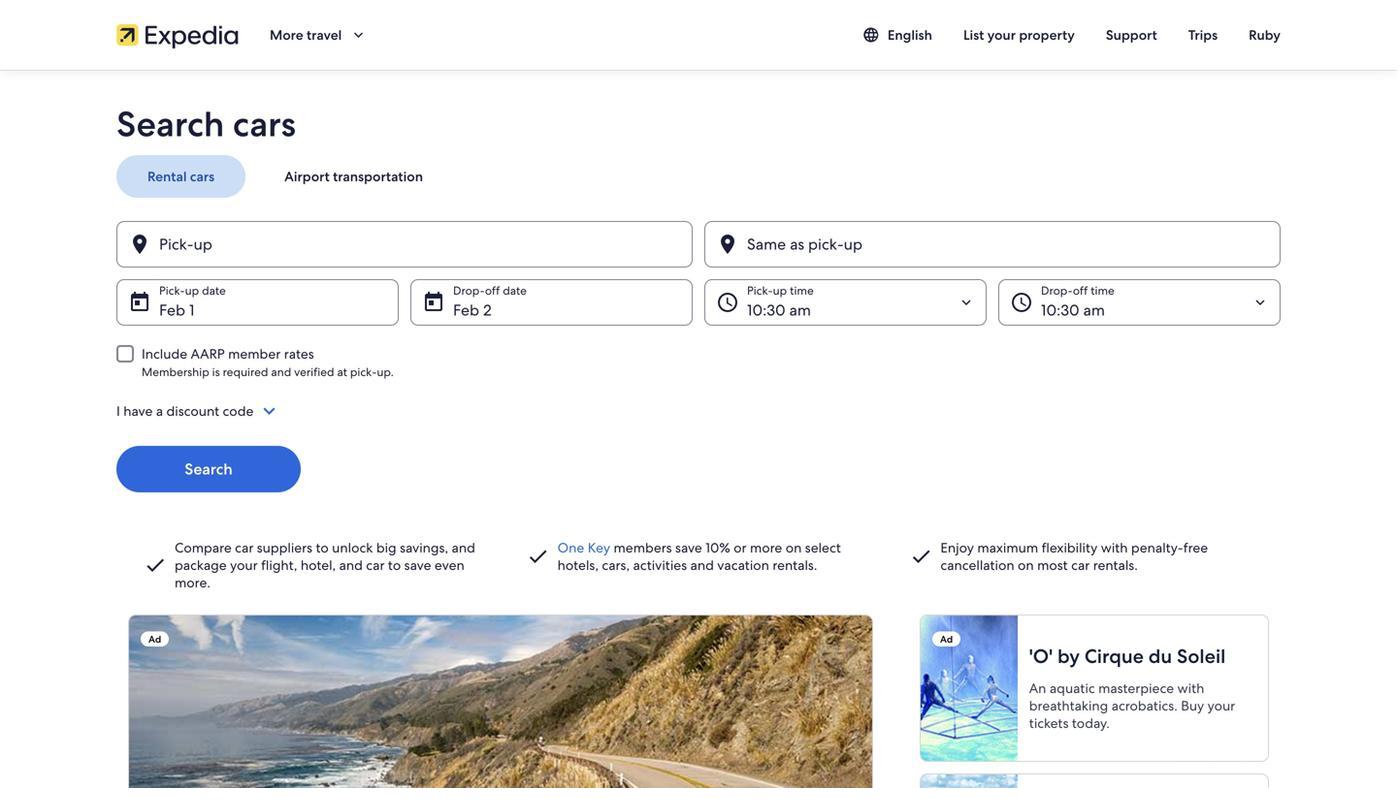 Task type: describe. For each thing, give the bounding box(es) containing it.
more travel
[[270, 26, 342, 44]]

and inside include aarp member rates membership is required and verified at pick-up.
[[271, 365, 291, 380]]

list your property link
[[948, 17, 1091, 52]]

hotels,
[[558, 557, 599, 574]]

airport
[[284, 168, 330, 185]]

activities
[[633, 557, 687, 574]]

members
[[614, 540, 672, 557]]

rentals. inside enjoy maximum flexibility with penalty-free cancellation on most car rentals.
[[1093, 557, 1138, 574]]

and right savings,
[[452, 540, 475, 557]]

small image
[[863, 26, 888, 44]]

feb for feb 2
[[453, 300, 479, 321]]

and inside the members save 10% or more on select hotels, cars, activities and vacation rentals.
[[690, 557, 714, 574]]

rental cars
[[147, 168, 215, 185]]

transportation
[[333, 168, 423, 185]]

ruby button
[[1233, 17, 1296, 52]]

suppliers
[[257, 540, 312, 557]]

to unlock
[[316, 540, 373, 557]]

list
[[964, 26, 984, 44]]

trailing image
[[350, 26, 367, 44]]

code
[[223, 403, 254, 420]]

and right hotel,
[[339, 557, 363, 574]]

2
[[483, 300, 492, 321]]

one key link
[[558, 540, 610, 557]]

support link
[[1091, 17, 1173, 52]]

one key
[[558, 540, 610, 557]]

rental cars link
[[132, 159, 230, 194]]

a
[[156, 403, 163, 420]]

feb 2
[[453, 300, 492, 321]]

vacation
[[717, 557, 769, 574]]

search for search
[[185, 459, 233, 480]]

trips link
[[1173, 17, 1233, 52]]

i have a discount code link
[[116, 400, 1281, 423]]

1
[[189, 300, 194, 321]]

0 vertical spatial your
[[988, 26, 1016, 44]]

cars for search cars
[[233, 101, 296, 147]]

flexibility
[[1042, 540, 1098, 557]]

key
[[588, 540, 610, 557]]

membership
[[142, 365, 209, 380]]

feb for feb 1
[[159, 300, 185, 321]]

discount
[[166, 403, 219, 420]]

english button
[[847, 17, 948, 52]]

trips
[[1188, 26, 1218, 44]]

more travel button
[[254, 17, 383, 52]]

1 horizontal spatial car
[[366, 557, 385, 574]]

cars for rental cars
[[190, 168, 215, 185]]

expedia logo image
[[116, 21, 239, 49]]

member
[[228, 345, 281, 363]]

cars,
[[602, 557, 630, 574]]

at
[[337, 365, 347, 380]]

english
[[888, 26, 932, 44]]

ruby
[[1249, 26, 1281, 44]]

i
[[116, 403, 120, 420]]

travel
[[307, 26, 342, 44]]

maximum
[[977, 540, 1038, 557]]



Task type: locate. For each thing, give the bounding box(es) containing it.
0 horizontal spatial cars
[[190, 168, 215, 185]]

property
[[1019, 26, 1075, 44]]

select
[[805, 540, 841, 557]]

cars up airport
[[233, 101, 296, 147]]

save inside the members save 10% or more on select hotels, cars, activities and vacation rentals.
[[675, 540, 702, 557]]

your right the list
[[988, 26, 1016, 44]]

feb left 2
[[453, 300, 479, 321]]

search cars
[[116, 101, 296, 147]]

1 rentals. from the left
[[773, 557, 817, 574]]

tab panel
[[109, 210, 1281, 516]]

1 horizontal spatial rentals.
[[1093, 557, 1138, 574]]

feb left 1
[[159, 300, 185, 321]]

compare
[[175, 540, 232, 557]]

package
[[175, 557, 227, 574]]

feb 1
[[159, 300, 194, 321]]

cars inside rental cars link
[[190, 168, 215, 185]]

search
[[116, 101, 224, 147], [185, 459, 233, 480]]

1 vertical spatial your
[[230, 557, 258, 574]]

compare car suppliers to unlock big savings, and package your flight, hotel, and car to save even more.
[[175, 540, 475, 592]]

0 horizontal spatial save
[[404, 557, 431, 574]]

verified
[[294, 365, 334, 380]]

include aarp member rates membership is required and verified at pick-up.
[[142, 345, 394, 380]]

savings,
[[400, 540, 448, 557]]

0 horizontal spatial feb
[[159, 300, 185, 321]]

0 horizontal spatial car
[[235, 540, 254, 557]]

most
[[1037, 557, 1068, 574]]

rates
[[284, 345, 314, 363]]

rentals. right the vacation
[[773, 557, 817, 574]]

rentals.
[[773, 557, 817, 574], [1093, 557, 1138, 574]]

save right to
[[404, 557, 431, 574]]

2 horizontal spatial car
[[1071, 557, 1090, 574]]

0 horizontal spatial rentals.
[[773, 557, 817, 574]]

i have a discount code
[[116, 403, 254, 420]]

cars right the rental
[[190, 168, 215, 185]]

more
[[750, 540, 782, 557]]

more
[[270, 26, 303, 44]]

more.
[[175, 574, 210, 592]]

1 horizontal spatial feb
[[453, 300, 479, 321]]

rentals. right most
[[1093, 557, 1138, 574]]

feb 2 button
[[410, 279, 693, 326]]

car
[[235, 540, 254, 557], [366, 557, 385, 574], [1071, 557, 1090, 574]]

or
[[734, 540, 747, 557]]

1 vertical spatial search
[[185, 459, 233, 480]]

is
[[212, 365, 220, 380]]

rentals. inside the members save 10% or more on select hotels, cars, activities and vacation rentals.
[[773, 557, 817, 574]]

rental
[[147, 168, 187, 185]]

cars
[[233, 101, 296, 147], [190, 168, 215, 185]]

tab panel inside search cars main content
[[109, 210, 1281, 516]]

2 rentals. from the left
[[1093, 557, 1138, 574]]

save inside the compare car suppliers to unlock big savings, and package your flight, hotel, and car to save even more.
[[404, 557, 431, 574]]

aarp
[[191, 345, 225, 363]]

your
[[988, 26, 1016, 44], [230, 557, 258, 574]]

0 horizontal spatial your
[[230, 557, 258, 574]]

and left the vacation
[[690, 557, 714, 574]]

1 horizontal spatial cars
[[233, 101, 296, 147]]

search for search cars
[[116, 101, 224, 147]]

save
[[675, 540, 702, 557], [404, 557, 431, 574]]

enjoy
[[941, 540, 974, 557]]

required
[[223, 365, 268, 380]]

save left 10%
[[675, 540, 702, 557]]

up.
[[377, 365, 394, 380]]

pick-
[[350, 365, 377, 380]]

car inside enjoy maximum flexibility with penalty-free cancellation on most car rentals.
[[1071, 557, 1090, 574]]

car right most
[[1071, 557, 1090, 574]]

search up the rental
[[116, 101, 224, 147]]

0 vertical spatial search
[[116, 101, 224, 147]]

and down rates
[[271, 365, 291, 380]]

flight,
[[261, 557, 297, 574]]

your left flight,
[[230, 557, 258, 574]]

airport transportation link
[[269, 159, 439, 194]]

even
[[435, 557, 465, 574]]

0 vertical spatial cars
[[233, 101, 296, 147]]

hotel,
[[301, 557, 336, 574]]

search inside button
[[185, 459, 233, 480]]

cancellation on
[[941, 557, 1034, 574]]

include
[[142, 345, 187, 363]]

support
[[1106, 26, 1157, 44]]

list your property
[[964, 26, 1075, 44]]

search down discount
[[185, 459, 233, 480]]

on
[[786, 540, 802, 557]]

1 vertical spatial cars
[[190, 168, 215, 185]]

big
[[376, 540, 397, 557]]

free
[[1184, 540, 1208, 557]]

feb
[[159, 300, 185, 321], [453, 300, 479, 321]]

feb 1 button
[[116, 279, 399, 326]]

with penalty-
[[1101, 540, 1184, 557]]

enjoy maximum flexibility with penalty-free cancellation on most car rentals.
[[941, 540, 1208, 574]]

car left flight,
[[235, 540, 254, 557]]

10%
[[706, 540, 730, 557]]

your inside the compare car suppliers to unlock big savings, and package your flight, hotel, and car to save even more.
[[230, 557, 258, 574]]

search button
[[116, 446, 301, 493]]

and
[[271, 365, 291, 380], [452, 540, 475, 557], [339, 557, 363, 574], [690, 557, 714, 574]]

have
[[123, 403, 153, 420]]

members save 10% or more on select hotels, cars, activities and vacation rentals.
[[558, 540, 841, 574]]

airport transportation
[[284, 168, 423, 185]]

search cars main content
[[0, 70, 1397, 789]]

tab panel containing feb 1
[[109, 210, 1281, 516]]

car left to
[[366, 557, 385, 574]]

1 feb from the left
[[159, 300, 185, 321]]

2 feb from the left
[[453, 300, 479, 321]]

1 horizontal spatial your
[[988, 26, 1016, 44]]

one
[[558, 540, 584, 557]]

to
[[388, 557, 401, 574]]

1 horizontal spatial save
[[675, 540, 702, 557]]



Task type: vqa. For each thing, say whether or not it's contained in the screenshot.
"9.95);"
no



